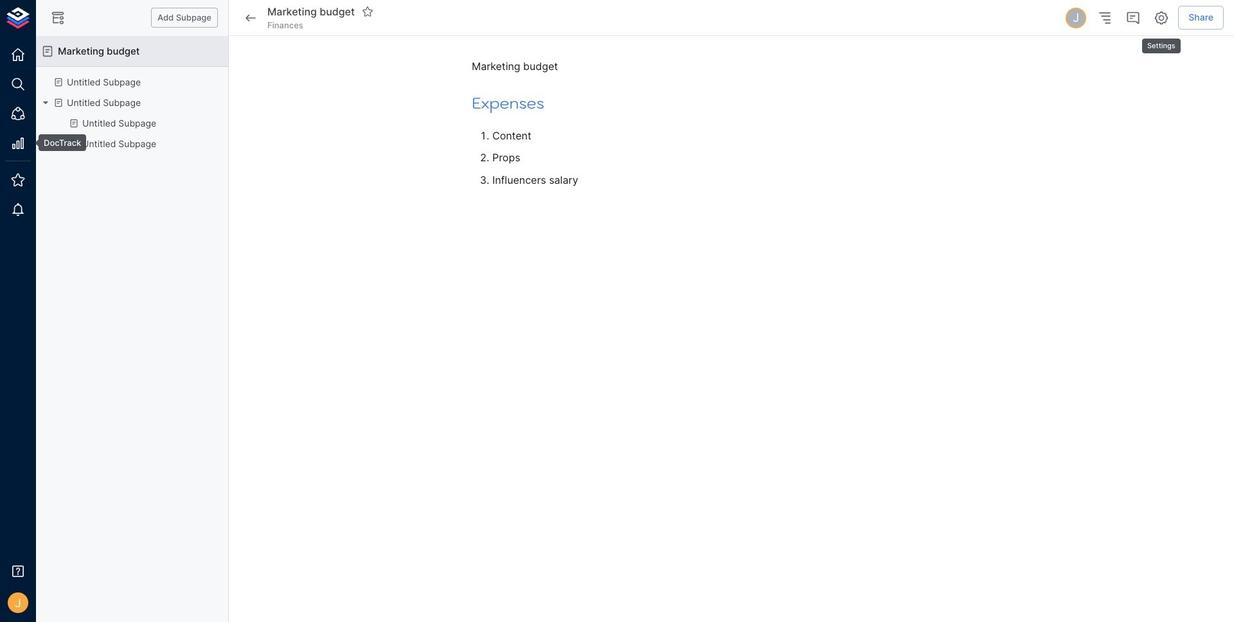 Task type: vqa. For each thing, say whether or not it's contained in the screenshot.
Tooltip
yes



Task type: locate. For each thing, give the bounding box(es) containing it.
0 horizontal spatial tooltip
[[30, 134, 86, 151]]

tooltip
[[1142, 30, 1183, 55], [30, 134, 86, 151]]

1 horizontal spatial tooltip
[[1142, 30, 1183, 55]]

comments image
[[1126, 10, 1142, 25]]

0 vertical spatial tooltip
[[1142, 30, 1183, 55]]

table of contents image
[[1098, 10, 1114, 25]]



Task type: describe. For each thing, give the bounding box(es) containing it.
settings image
[[1155, 10, 1170, 25]]

favorite image
[[362, 6, 374, 18]]

hide wiki image
[[50, 10, 66, 25]]

go back image
[[243, 10, 259, 25]]

1 vertical spatial tooltip
[[30, 134, 86, 151]]



